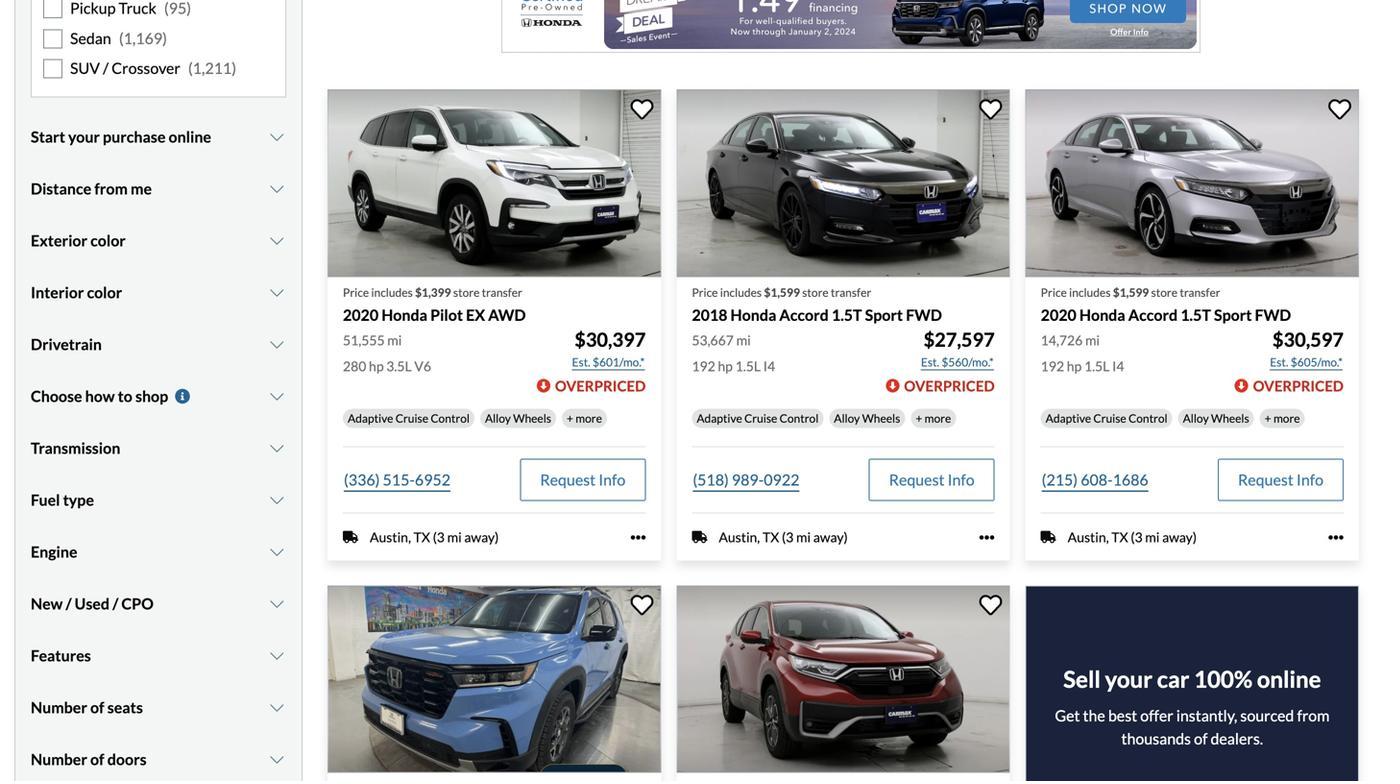 Task type: vqa. For each thing, say whether or not it's contained in the screenshot.
Request Info to the right
yes



Task type: describe. For each thing, give the bounding box(es) containing it.
number for number of seats
[[31, 698, 87, 717]]

number for number of doors
[[31, 750, 87, 769]]

of for seats
[[90, 698, 104, 717]]

sourced
[[1241, 707, 1295, 725]]

exterior
[[31, 231, 88, 250]]

fuel
[[31, 490, 60, 509]]

608-
[[1081, 471, 1114, 489]]

i4 for $30,597
[[1113, 358, 1125, 375]]

includes for $27,597
[[721, 285, 762, 299]]

$1,399
[[415, 285, 451, 299]]

alloy for $30,597
[[1184, 412, 1210, 425]]

chevron down image for fuel type
[[268, 492, 286, 508]]

honda for $27,597
[[731, 306, 777, 324]]

request for $30,597
[[1239, 471, 1294, 489]]

crossover
[[112, 59, 181, 77]]

austin, tx (3 mi away) for $30,597
[[1068, 529, 1198, 546]]

6952
[[415, 471, 451, 489]]

honda for $30,597
[[1080, 306, 1126, 324]]

interior color button
[[31, 268, 286, 316]]

away) for $30,597
[[1163, 529, 1198, 546]]

53,667 mi 192 hp 1.5l i4
[[692, 332, 776, 375]]

$601/mo.*
[[593, 355, 645, 369]]

best
[[1109, 707, 1138, 725]]

diffused sky pearl 2023 honda pilot trailsport awd suv / crossover all-wheel drive automatic image
[[328, 586, 662, 773]]

engine button
[[31, 528, 286, 576]]

sedan (1,169)
[[70, 29, 167, 47]]

overpriced for $30,397
[[555, 377, 646, 395]]

chevron down image for exterior color
[[268, 233, 286, 248]]

chevron down image for transmission
[[268, 440, 286, 456]]

mi down 6952
[[448, 529, 462, 546]]

includes for $30,397
[[371, 285, 413, 299]]

cpo
[[121, 594, 154, 613]]

interior
[[31, 283, 84, 302]]

silver 2020 honda accord 1.5t sport fwd sedan front-wheel drive automatic image
[[1026, 90, 1360, 277]]

wheels for $27,597
[[863, 412, 901, 425]]

control for $30,597
[[1129, 412, 1168, 425]]

truck image
[[692, 530, 708, 545]]

chevron down image for interior color
[[268, 285, 286, 300]]

(336) 515-6952
[[344, 471, 451, 489]]

14,726
[[1042, 332, 1083, 349]]

53,667
[[692, 332, 734, 349]]

280
[[343, 358, 367, 375]]

sport for $27,597
[[866, 306, 904, 324]]

transfer for $30,397
[[482, 285, 523, 299]]

est. for $30,397
[[572, 355, 591, 369]]

instantly,
[[1177, 707, 1238, 725]]

store for $27,597
[[803, 285, 829, 299]]

fuel type
[[31, 490, 94, 509]]

51,555 mi 280 hp 3.5l v6
[[343, 332, 432, 375]]

price includes $1,599 store transfer 2018 honda accord 1.5t sport fwd
[[692, 285, 943, 324]]

info for $30,597
[[1297, 471, 1324, 489]]

ellipsis h image for $30,597
[[1329, 530, 1345, 545]]

austin, for $27,597
[[719, 529, 761, 546]]

+ more for $30,397
[[567, 412, 603, 425]]

fuel type button
[[31, 476, 286, 524]]

truck image for $30,397
[[343, 530, 358, 545]]

chevron down image for number of seats
[[268, 700, 286, 715]]

est. for $27,597
[[922, 355, 940, 369]]

offer
[[1141, 707, 1174, 725]]

alloy for $30,397
[[485, 412, 511, 425]]

ex
[[466, 306, 486, 324]]

sport for $30,597
[[1215, 306, 1253, 324]]

includes for $30,597
[[1070, 285, 1111, 299]]

request for $30,397
[[540, 471, 596, 489]]

3.5l
[[387, 358, 412, 375]]

drivetrain button
[[31, 320, 286, 368]]

austin, for $30,397
[[370, 529, 411, 546]]

engine
[[31, 542, 77, 561]]

how
[[85, 387, 115, 405]]

request info button for $30,397
[[520, 459, 646, 501]]

control for $27,597
[[780, 412, 819, 425]]

number of seats
[[31, 698, 143, 717]]

shop
[[135, 387, 168, 405]]

dealers.
[[1211, 730, 1264, 748]]

drivetrain
[[31, 335, 102, 353]]

type
[[63, 490, 94, 509]]

used
[[75, 594, 110, 613]]

cruise for $30,597
[[1094, 412, 1127, 425]]

accord for $30,597
[[1129, 306, 1178, 324]]

get the best offer instantly, sourced from thousands of dealers.
[[1056, 707, 1330, 748]]

+ more for $30,597
[[1265, 412, 1301, 425]]

1.5t for $30,597
[[1181, 306, 1212, 324]]

doors
[[107, 750, 147, 769]]

seats
[[107, 698, 143, 717]]

0922
[[764, 471, 800, 489]]

(3 for $27,597
[[782, 529, 794, 546]]

get
[[1056, 707, 1081, 725]]

1.5l for $27,597
[[736, 358, 761, 375]]

suv / crossover (1,211)
[[70, 59, 236, 77]]

cruise for $30,397
[[396, 412, 429, 425]]

transmission
[[31, 439, 120, 457]]

(215)
[[1042, 471, 1078, 489]]

2018
[[692, 306, 728, 324]]

price for $30,397
[[343, 285, 369, 299]]

+ more for $27,597
[[916, 412, 952, 425]]

exterior color button
[[31, 217, 286, 265]]

awd
[[488, 306, 526, 324]]

1686
[[1114, 471, 1149, 489]]

3 chevron down image from the top
[[268, 389, 286, 404]]

black 2018 honda accord 1.5t sport fwd sedan front-wheel drive automatic image
[[677, 90, 1011, 277]]

(215) 608-1686 button
[[1042, 459, 1150, 501]]

alloy wheels for $27,597
[[835, 412, 901, 425]]

est. $560/mo.* button
[[921, 353, 995, 372]]

cruise for $27,597
[[745, 412, 778, 425]]

(518)
[[693, 471, 729, 489]]

sedan
[[70, 29, 111, 47]]

request info for $30,597
[[1239, 471, 1324, 489]]

ellipsis h image
[[980, 530, 995, 545]]

adaptive cruise control for $27,597
[[697, 412, 819, 425]]

color for exterior color
[[90, 231, 126, 250]]

+ for $30,597
[[1265, 412, 1272, 425]]

control for $30,397
[[431, 412, 470, 425]]

100%
[[1195, 666, 1253, 693]]

purchase
[[103, 127, 166, 146]]

$27,597
[[924, 328, 995, 351]]

+ for $27,597
[[916, 412, 923, 425]]

sell your car 100% online
[[1064, 666, 1322, 693]]

(336)
[[344, 471, 380, 489]]

red 2021 honda cr-v ex awd suv / crossover all-wheel drive automatic image
[[677, 586, 1011, 773]]

mi down 1686
[[1146, 529, 1160, 546]]

to
[[118, 387, 133, 405]]

$27,597 est. $560/mo.*
[[922, 328, 995, 369]]

mi inside 14,726 mi 192 hp 1.5l i4
[[1086, 332, 1100, 349]]

suv
[[70, 59, 100, 77]]

$30,597
[[1273, 328, 1345, 351]]

989-
[[732, 471, 764, 489]]

transmission button
[[31, 424, 286, 472]]

of for doors
[[90, 750, 104, 769]]

distance from me
[[31, 179, 152, 198]]

choose how to shop button
[[31, 372, 286, 420]]

$605/mo.*
[[1291, 355, 1344, 369]]

store for $30,397
[[454, 285, 480, 299]]

1.5l for $30,597
[[1085, 358, 1110, 375]]

14,726 mi 192 hp 1.5l i4
[[1042, 332, 1125, 375]]

515-
[[383, 471, 415, 489]]

austin, tx (3 mi away) for $30,397
[[370, 529, 499, 546]]

price includes $1,599 store transfer 2020 honda accord 1.5t sport fwd
[[1042, 285, 1292, 324]]

austin, tx (3 mi away) for $27,597
[[719, 529, 848, 546]]

price for $30,597
[[1042, 285, 1068, 299]]

fwd for $27,597
[[907, 306, 943, 324]]

number of doors
[[31, 750, 147, 769]]



Task type: locate. For each thing, give the bounding box(es) containing it.
2 accord from the left
[[1129, 306, 1178, 324]]

(3 down 6952
[[433, 529, 445, 546]]

0 horizontal spatial $1,599
[[764, 285, 801, 299]]

your up the best
[[1106, 666, 1153, 693]]

store
[[454, 285, 480, 299], [803, 285, 829, 299], [1152, 285, 1178, 299]]

1 i4 from the left
[[764, 358, 776, 375]]

control up 1686
[[1129, 412, 1168, 425]]

fwd for $30,597
[[1256, 306, 1292, 324]]

1 horizontal spatial control
[[780, 412, 819, 425]]

2 horizontal spatial includes
[[1070, 285, 1111, 299]]

of left seats
[[90, 698, 104, 717]]

chevron down image inside number of seats dropdown button
[[268, 700, 286, 715]]

start
[[31, 127, 65, 146]]

chevron down image for number of doors
[[268, 752, 286, 767]]

honda inside "price includes $1,599 store transfer 2018 honda accord 1.5t sport fwd"
[[731, 306, 777, 324]]

51,555
[[343, 332, 385, 349]]

0 horizontal spatial your
[[68, 127, 100, 146]]

est. down '$27,597'
[[922, 355, 940, 369]]

3 control from the left
[[1129, 412, 1168, 425]]

adaptive cruise control down 3.5l
[[348, 412, 470, 425]]

2 away) from the left
[[814, 529, 848, 546]]

1.5l inside 14,726 mi 192 hp 1.5l i4
[[1085, 358, 1110, 375]]

6 chevron down image from the top
[[268, 596, 286, 612]]

$1,599 up 53,667 mi 192 hp 1.5l i4
[[764, 285, 801, 299]]

2 horizontal spatial more
[[1274, 412, 1301, 425]]

0 horizontal spatial request info button
[[520, 459, 646, 501]]

transfer inside 'price includes $1,399 store transfer 2020 honda pilot ex awd'
[[482, 285, 523, 299]]

info
[[599, 471, 626, 489], [948, 471, 975, 489], [1297, 471, 1324, 489]]

number
[[31, 698, 87, 717], [31, 750, 87, 769]]

price for $27,597
[[692, 285, 718, 299]]

2 horizontal spatial alloy wheels
[[1184, 412, 1250, 425]]

alloy for $27,597
[[835, 412, 860, 425]]

2 horizontal spatial est.
[[1271, 355, 1289, 369]]

2020 inside price includes $1,599 store transfer 2020 honda accord 1.5t sport fwd
[[1042, 306, 1077, 324]]

austin, down (215) 608-1686 button
[[1068, 529, 1110, 546]]

hp for $27,597
[[718, 358, 733, 375]]

2 horizontal spatial away)
[[1163, 529, 1198, 546]]

chevron down image inside start your purchase online dropdown button
[[268, 129, 286, 144]]

1 control from the left
[[431, 412, 470, 425]]

honda inside 'price includes $1,399 store transfer 2020 honda pilot ex awd'
[[382, 306, 428, 324]]

1 alloy from the left
[[485, 412, 511, 425]]

ellipsis h image
[[631, 530, 646, 545], [1329, 530, 1345, 545]]

1 horizontal spatial away)
[[814, 529, 848, 546]]

mi right 53,667 in the right of the page
[[737, 332, 751, 349]]

2 overpriced from the left
[[905, 377, 995, 395]]

your
[[68, 127, 100, 146], [1106, 666, 1153, 693]]

1 horizontal spatial overpriced
[[905, 377, 995, 395]]

number of seats button
[[31, 684, 286, 732]]

request info button for $27,597
[[869, 459, 995, 501]]

truck image
[[343, 530, 358, 545], [1042, 530, 1057, 545]]

austin, for $30,597
[[1068, 529, 1110, 546]]

3 honda from the left
[[1080, 306, 1126, 324]]

3 includes from the left
[[1070, 285, 1111, 299]]

1 request from the left
[[540, 471, 596, 489]]

price includes $1,399 store transfer 2020 honda pilot ex awd
[[343, 285, 526, 324]]

5 chevron down image from the top
[[268, 492, 286, 508]]

request
[[540, 471, 596, 489], [890, 471, 945, 489], [1239, 471, 1294, 489]]

3 est. from the left
[[1271, 355, 1289, 369]]

includes inside "price includes $1,599 store transfer 2018 honda accord 1.5t sport fwd"
[[721, 285, 762, 299]]

1.5l down price includes $1,599 store transfer 2020 honda accord 1.5t sport fwd
[[1085, 358, 1110, 375]]

0 horizontal spatial truck image
[[343, 530, 358, 545]]

(3 down 0922
[[782, 529, 794, 546]]

2 horizontal spatial + more
[[1265, 412, 1301, 425]]

fwd inside "price includes $1,599 store transfer 2018 honda accord 1.5t sport fwd"
[[907, 306, 943, 324]]

3 hp from the left
[[1068, 358, 1082, 375]]

features button
[[31, 632, 286, 680]]

2 horizontal spatial control
[[1129, 412, 1168, 425]]

5 chevron down image from the top
[[268, 648, 286, 663]]

est. for $30,597
[[1271, 355, 1289, 369]]

chevron down image inside interior color dropdown button
[[268, 285, 286, 300]]

me
[[131, 179, 152, 198]]

mi inside 51,555 mi 280 hp 3.5l v6
[[388, 332, 402, 349]]

honda down $1,399
[[382, 306, 428, 324]]

3 transfer from the left
[[1181, 285, 1221, 299]]

1 horizontal spatial more
[[925, 412, 952, 425]]

adaptive up (518) on the right bottom
[[697, 412, 743, 425]]

chevron down image inside transmission "dropdown button"
[[268, 440, 286, 456]]

online up sourced
[[1258, 666, 1322, 693]]

2 ellipsis h image from the left
[[1329, 530, 1345, 545]]

2 vertical spatial of
[[90, 750, 104, 769]]

adaptive for $27,597
[[697, 412, 743, 425]]

chevron down image
[[268, 129, 286, 144], [268, 337, 286, 352], [268, 389, 286, 404], [268, 544, 286, 560], [268, 648, 286, 663], [268, 700, 286, 715]]

0 horizontal spatial wheels
[[513, 412, 552, 425]]

+ more
[[567, 412, 603, 425], [916, 412, 952, 425], [1265, 412, 1301, 425]]

austin, tx (3 mi away) down 1686
[[1068, 529, 1198, 546]]

mi down 0922
[[797, 529, 811, 546]]

1 accord from the left
[[780, 306, 829, 324]]

2 1.5t from the left
[[1181, 306, 1212, 324]]

sport inside price includes $1,599 store transfer 2020 honda accord 1.5t sport fwd
[[1215, 306, 1253, 324]]

(3 down 1686
[[1131, 529, 1143, 546]]

includes left $1,399
[[371, 285, 413, 299]]

2 + more from the left
[[916, 412, 952, 425]]

1 austin, from the left
[[370, 529, 411, 546]]

2 request from the left
[[890, 471, 945, 489]]

1 horizontal spatial truck image
[[1042, 530, 1057, 545]]

2 horizontal spatial hp
[[1068, 358, 1082, 375]]

2 chevron down image from the top
[[268, 233, 286, 248]]

0 horizontal spatial austin, tx (3 mi away)
[[370, 529, 499, 546]]

choose how to shop
[[31, 387, 168, 405]]

control down v6
[[431, 412, 470, 425]]

1 1.5t from the left
[[832, 306, 863, 324]]

0 horizontal spatial includes
[[371, 285, 413, 299]]

tx for $27,597
[[763, 529, 780, 546]]

info circle image
[[173, 389, 192, 404]]

fwd up '$27,597'
[[907, 306, 943, 324]]

/ left the cpo
[[113, 594, 118, 613]]

i4 inside 14,726 mi 192 hp 1.5l i4
[[1113, 358, 1125, 375]]

hp right 280
[[369, 358, 384, 375]]

adaptive cruise control for $30,397
[[348, 412, 470, 425]]

your right start
[[68, 127, 100, 146]]

1 price from the left
[[343, 285, 369, 299]]

3 cruise from the left
[[1094, 412, 1127, 425]]

3 overpriced from the left
[[1254, 377, 1345, 395]]

2 transfer from the left
[[831, 285, 872, 299]]

0 vertical spatial your
[[68, 127, 100, 146]]

info for $30,397
[[599, 471, 626, 489]]

1 request info button from the left
[[520, 459, 646, 501]]

honda
[[382, 306, 428, 324], [731, 306, 777, 324], [1080, 306, 1126, 324]]

4 chevron down image from the top
[[268, 440, 286, 456]]

of down instantly,
[[1195, 730, 1208, 748]]

honda up 53,667 mi 192 hp 1.5l i4
[[731, 306, 777, 324]]

2 adaptive from the left
[[697, 412, 743, 425]]

chevron down image inside 'drivetrain' dropdown button
[[268, 337, 286, 352]]

1.5t inside "price includes $1,599 store transfer 2018 honda accord 1.5t sport fwd"
[[832, 306, 863, 324]]

3 adaptive cruise control from the left
[[1046, 412, 1168, 425]]

1 horizontal spatial online
[[1258, 666, 1322, 693]]

0 horizontal spatial control
[[431, 412, 470, 425]]

fwd inside price includes $1,599 store transfer 2020 honda accord 1.5t sport fwd
[[1256, 306, 1292, 324]]

1 horizontal spatial cruise
[[745, 412, 778, 425]]

mi inside 53,667 mi 192 hp 1.5l i4
[[737, 332, 751, 349]]

tx down 1686
[[1112, 529, 1129, 546]]

0 vertical spatial color
[[90, 231, 126, 250]]

truck image down (336) at the left bottom
[[343, 530, 358, 545]]

austin, tx (3 mi away) down 0922
[[719, 529, 848, 546]]

2 horizontal spatial price
[[1042, 285, 1068, 299]]

cruise up the 608-
[[1094, 412, 1127, 425]]

est. down $30,397
[[572, 355, 591, 369]]

3 (3 from the left
[[1131, 529, 1143, 546]]

1 horizontal spatial 2020
[[1042, 306, 1077, 324]]

request info button
[[520, 459, 646, 501], [869, 459, 995, 501], [1219, 459, 1345, 501]]

store inside 'price includes $1,399 store transfer 2020 honda pilot ex awd'
[[454, 285, 480, 299]]

(1,211)
[[188, 59, 236, 77]]

1 horizontal spatial transfer
[[831, 285, 872, 299]]

chevron down image inside features dropdown button
[[268, 648, 286, 663]]

3 chevron down image from the top
[[268, 285, 286, 300]]

tx for $30,397
[[414, 529, 430, 546]]

adaptive cruise control up the 608-
[[1046, 412, 1168, 425]]

number of doors button
[[31, 736, 286, 781]]

your inside start your purchase online dropdown button
[[68, 127, 100, 146]]

the
[[1084, 707, 1106, 725]]

1 horizontal spatial hp
[[718, 358, 733, 375]]

3 austin, tx (3 mi away) from the left
[[1068, 529, 1198, 546]]

$1,599 inside price includes $1,599 store transfer 2020 honda accord 1.5t sport fwd
[[1114, 285, 1150, 299]]

1 horizontal spatial sport
[[1215, 306, 1253, 324]]

1 horizontal spatial 1.5l
[[1085, 358, 1110, 375]]

1 horizontal spatial /
[[103, 59, 109, 77]]

ellipsis h image for $30,397
[[631, 530, 646, 545]]

from inside dropdown button
[[94, 179, 128, 198]]

away) for $30,397
[[465, 529, 499, 546]]

2 horizontal spatial request info button
[[1219, 459, 1345, 501]]

1 horizontal spatial store
[[803, 285, 829, 299]]

tx down 6952
[[414, 529, 430, 546]]

7 chevron down image from the top
[[268, 752, 286, 767]]

+ down est. $605/mo.* button
[[1265, 412, 1272, 425]]

austin, down (336) 515-6952 button
[[370, 529, 411, 546]]

$1,599 for $27,597
[[764, 285, 801, 299]]

2 horizontal spatial wheels
[[1212, 412, 1250, 425]]

0 horizontal spatial away)
[[465, 529, 499, 546]]

1 more from the left
[[576, 412, 603, 425]]

2 tx from the left
[[763, 529, 780, 546]]

1 away) from the left
[[465, 529, 499, 546]]

from left me on the top of the page
[[94, 179, 128, 198]]

0 horizontal spatial adaptive cruise control
[[348, 412, 470, 425]]

est. $601/mo.* button
[[571, 353, 646, 372]]

chevron down image inside new / used / cpo dropdown button
[[268, 596, 286, 612]]

192 inside 14,726 mi 192 hp 1.5l i4
[[1042, 358, 1065, 375]]

/ for suv
[[103, 59, 109, 77]]

price up 51,555
[[343, 285, 369, 299]]

192
[[692, 358, 716, 375], [1042, 358, 1065, 375]]

cruise down v6
[[396, 412, 429, 425]]

0 horizontal spatial est.
[[572, 355, 591, 369]]

2 truck image from the left
[[1042, 530, 1057, 545]]

+ more down 'est. $601/mo.*' button
[[567, 412, 603, 425]]

1 est. from the left
[[572, 355, 591, 369]]

honda inside price includes $1,599 store transfer 2020 honda accord 1.5t sport fwd
[[1080, 306, 1126, 324]]

1 2020 from the left
[[343, 306, 379, 324]]

truck image for $30,597
[[1042, 530, 1057, 545]]

4 chevron down image from the top
[[268, 544, 286, 560]]

1 horizontal spatial i4
[[1113, 358, 1125, 375]]

1 192 from the left
[[692, 358, 716, 375]]

2020 inside 'price includes $1,399 store transfer 2020 honda pilot ex awd'
[[343, 306, 379, 324]]

3 alloy wheels from the left
[[1184, 412, 1250, 425]]

more
[[576, 412, 603, 425], [925, 412, 952, 425], [1274, 412, 1301, 425]]

2 horizontal spatial (3
[[1131, 529, 1143, 546]]

austin,
[[370, 529, 411, 546], [719, 529, 761, 546], [1068, 529, 1110, 546]]

color for interior color
[[87, 283, 122, 302]]

1 chevron down image from the top
[[268, 181, 286, 196]]

i4 down price includes $1,599 store transfer 2020 honda accord 1.5t sport fwd
[[1113, 358, 1125, 375]]

3 price from the left
[[1042, 285, 1068, 299]]

2 request info button from the left
[[869, 459, 995, 501]]

2 horizontal spatial alloy
[[1184, 412, 1210, 425]]

0 vertical spatial number
[[31, 698, 87, 717]]

accord for $27,597
[[780, 306, 829, 324]]

1 horizontal spatial alloy wheels
[[835, 412, 901, 425]]

est. inside "$30,597 est. $605/mo.*"
[[1271, 355, 1289, 369]]

2 2020 from the left
[[1042, 306, 1077, 324]]

from right sourced
[[1298, 707, 1330, 725]]

2 chevron down image from the top
[[268, 337, 286, 352]]

$1,599
[[764, 285, 801, 299], [1114, 285, 1150, 299]]

hp inside 51,555 mi 280 hp 3.5l v6
[[369, 358, 384, 375]]

new / used / cpo button
[[31, 580, 286, 628]]

request info button for $30,597
[[1219, 459, 1345, 501]]

honda for $30,397
[[382, 306, 428, 324]]

from inside get the best offer instantly, sourced from thousands of dealers.
[[1298, 707, 1330, 725]]

your for car
[[1106, 666, 1153, 693]]

transfer for $27,597
[[831, 285, 872, 299]]

0 horizontal spatial + more
[[567, 412, 603, 425]]

2020 up "14,726"
[[1042, 306, 1077, 324]]

i4 down "price includes $1,599 store transfer 2018 honda accord 1.5t sport fwd"
[[764, 358, 776, 375]]

(215) 608-1686
[[1042, 471, 1149, 489]]

alloy wheels for $30,397
[[485, 412, 552, 425]]

overpriced down 'est. $601/mo.*' button
[[555, 377, 646, 395]]

price inside 'price includes $1,399 store transfer 2020 honda pilot ex awd'
[[343, 285, 369, 299]]

new / used / cpo
[[31, 594, 154, 613]]

price inside price includes $1,599 store transfer 2020 honda accord 1.5t sport fwd
[[1042, 285, 1068, 299]]

1 horizontal spatial request
[[890, 471, 945, 489]]

overpriced down est. $560/mo.* button
[[905, 377, 995, 395]]

0 horizontal spatial +
[[567, 412, 574, 425]]

2 sport from the left
[[1215, 306, 1253, 324]]

1 horizontal spatial adaptive
[[697, 412, 743, 425]]

info for $27,597
[[948, 471, 975, 489]]

sport inside "price includes $1,599 store transfer 2018 honda accord 1.5t sport fwd"
[[866, 306, 904, 324]]

more for $30,597
[[1274, 412, 1301, 425]]

0 horizontal spatial 2020
[[343, 306, 379, 324]]

2 control from the left
[[780, 412, 819, 425]]

2020 for $30,397
[[343, 306, 379, 324]]

i4 for $27,597
[[764, 358, 776, 375]]

pilot
[[431, 306, 463, 324]]

more for $30,397
[[576, 412, 603, 425]]

cruise
[[396, 412, 429, 425], [745, 412, 778, 425], [1094, 412, 1127, 425]]

cruise up 989-
[[745, 412, 778, 425]]

includes inside price includes $1,599 store transfer 2020 honda accord 1.5t sport fwd
[[1070, 285, 1111, 299]]

1 truck image from the left
[[343, 530, 358, 545]]

1 vertical spatial of
[[1195, 730, 1208, 748]]

more down est. $560/mo.* button
[[925, 412, 952, 425]]

more down 'est. $601/mo.*' button
[[576, 412, 603, 425]]

0 vertical spatial from
[[94, 179, 128, 198]]

1 tx from the left
[[414, 529, 430, 546]]

your for purchase
[[68, 127, 100, 146]]

1 horizontal spatial fwd
[[1256, 306, 1292, 324]]

(3 for $30,597
[[1131, 529, 1143, 546]]

1 $1,599 from the left
[[764, 285, 801, 299]]

192 down "14,726"
[[1042, 358, 1065, 375]]

hp inside 53,667 mi 192 hp 1.5l i4
[[718, 358, 733, 375]]

2 more from the left
[[925, 412, 952, 425]]

hp inside 14,726 mi 192 hp 1.5l i4
[[1068, 358, 1082, 375]]

1 fwd from the left
[[907, 306, 943, 324]]

+ down 'est. $601/mo.*' button
[[567, 412, 574, 425]]

from
[[94, 179, 128, 198], [1298, 707, 1330, 725]]

interior color
[[31, 283, 122, 302]]

1.5l inside 53,667 mi 192 hp 1.5l i4
[[736, 358, 761, 375]]

features
[[31, 646, 91, 665]]

adaptive for $30,397
[[348, 412, 393, 425]]

1 honda from the left
[[382, 306, 428, 324]]

/ right suv
[[103, 59, 109, 77]]

1 horizontal spatial 192
[[1042, 358, 1065, 375]]

2 honda from the left
[[731, 306, 777, 324]]

chevron down image for start your purchase online
[[268, 129, 286, 144]]

number down number of seats
[[31, 750, 87, 769]]

fwd up $30,597
[[1256, 306, 1292, 324]]

adaptive cruise control up 989-
[[697, 412, 819, 425]]

sport
[[866, 306, 904, 324], [1215, 306, 1253, 324]]

2 store from the left
[[803, 285, 829, 299]]

of inside get the best offer instantly, sourced from thousands of dealers.
[[1195, 730, 1208, 748]]

2020 up 51,555
[[343, 306, 379, 324]]

distance from me button
[[31, 165, 286, 213]]

chevron down image for distance from me
[[268, 181, 286, 196]]

2 horizontal spatial request
[[1239, 471, 1294, 489]]

accord inside price includes $1,599 store transfer 2020 honda accord 1.5t sport fwd
[[1129, 306, 1178, 324]]

1 horizontal spatial from
[[1298, 707, 1330, 725]]

est. $605/mo.* button
[[1270, 353, 1345, 372]]

0 horizontal spatial adaptive
[[348, 412, 393, 425]]

chevron down image
[[268, 181, 286, 196], [268, 233, 286, 248], [268, 285, 286, 300], [268, 440, 286, 456], [268, 492, 286, 508], [268, 596, 286, 612], [268, 752, 286, 767]]

austin, right truck icon
[[719, 529, 761, 546]]

/
[[103, 59, 109, 77], [66, 594, 72, 613], [113, 594, 118, 613]]

1 horizontal spatial request info button
[[869, 459, 995, 501]]

(518) 989-0922 button
[[692, 459, 801, 501]]

1 ellipsis h image from the left
[[631, 530, 646, 545]]

$30,397 est. $601/mo.*
[[572, 328, 646, 369]]

advertisement region
[[502, 0, 1201, 53]]

2 request info from the left
[[890, 471, 975, 489]]

(1,169)
[[119, 29, 167, 47]]

1 horizontal spatial wheels
[[863, 412, 901, 425]]

includes up "14,726"
[[1070, 285, 1111, 299]]

(518) 989-0922
[[693, 471, 800, 489]]

number down features
[[31, 698, 87, 717]]

+
[[567, 412, 574, 425], [916, 412, 923, 425], [1265, 412, 1272, 425]]

truck image down the (215)
[[1042, 530, 1057, 545]]

est. inside $27,597 est. $560/mo.*
[[922, 355, 940, 369]]

1.5l
[[736, 358, 761, 375], [1085, 358, 1110, 375]]

1 1.5l from the left
[[736, 358, 761, 375]]

start your purchase online button
[[31, 113, 286, 161]]

1 horizontal spatial (3
[[782, 529, 794, 546]]

adaptive
[[348, 412, 393, 425], [697, 412, 743, 425], [1046, 412, 1092, 425]]

hp down "14,726"
[[1068, 358, 1082, 375]]

2 i4 from the left
[[1113, 358, 1125, 375]]

mi
[[388, 332, 402, 349], [737, 332, 751, 349], [1086, 332, 1100, 349], [448, 529, 462, 546], [797, 529, 811, 546], [1146, 529, 1160, 546]]

1.5t for $27,597
[[832, 306, 863, 324]]

1 vertical spatial your
[[1106, 666, 1153, 693]]

2 horizontal spatial transfer
[[1181, 285, 1221, 299]]

2 cruise from the left
[[745, 412, 778, 425]]

1 horizontal spatial includes
[[721, 285, 762, 299]]

wheels for $30,397
[[513, 412, 552, 425]]

store inside price includes $1,599 store transfer 2020 honda accord 1.5t sport fwd
[[1152, 285, 1178, 299]]

192 for $30,597
[[1042, 358, 1065, 375]]

0 horizontal spatial ellipsis h image
[[631, 530, 646, 545]]

transfer inside "price includes $1,599 store transfer 2018 honda accord 1.5t sport fwd"
[[831, 285, 872, 299]]

chevron down image for new / used / cpo
[[268, 596, 286, 612]]

192 down 53,667 in the right of the page
[[692, 358, 716, 375]]

3 austin, from the left
[[1068, 529, 1110, 546]]

(336) 515-6952 button
[[343, 459, 452, 501]]

0 horizontal spatial /
[[66, 594, 72, 613]]

1 vertical spatial from
[[1298, 707, 1330, 725]]

2 austin, from the left
[[719, 529, 761, 546]]

1 horizontal spatial tx
[[763, 529, 780, 546]]

1 request info from the left
[[540, 471, 626, 489]]

2 192 from the left
[[1042, 358, 1065, 375]]

1 hp from the left
[[369, 358, 384, 375]]

0 horizontal spatial honda
[[382, 306, 428, 324]]

2 horizontal spatial overpriced
[[1254, 377, 1345, 395]]

color right 'interior'
[[87, 283, 122, 302]]

i4 inside 53,667 mi 192 hp 1.5l i4
[[764, 358, 776, 375]]

$30,597 est. $605/mo.*
[[1271, 328, 1345, 369]]

0 horizontal spatial fwd
[[907, 306, 943, 324]]

car
[[1158, 666, 1190, 693]]

2 + from the left
[[916, 412, 923, 425]]

1 store from the left
[[454, 285, 480, 299]]

2 horizontal spatial tx
[[1112, 529, 1129, 546]]

1 vertical spatial number
[[31, 750, 87, 769]]

(3 for $30,397
[[433, 529, 445, 546]]

start your purchase online
[[31, 127, 211, 146]]

v6
[[415, 358, 432, 375]]

1 adaptive from the left
[[348, 412, 393, 425]]

chevron down image inside "engine" dropdown button
[[268, 544, 286, 560]]

color right exterior in the top of the page
[[90, 231, 126, 250]]

2 number from the top
[[31, 750, 87, 769]]

transfer for $30,597
[[1181, 285, 1221, 299]]

store for $30,597
[[1152, 285, 1178, 299]]

3 request from the left
[[1239, 471, 1294, 489]]

1 + from the left
[[567, 412, 574, 425]]

$560/mo.*
[[942, 355, 994, 369]]

chevron down image inside number of doors dropdown button
[[268, 752, 286, 767]]

chevron down image inside exterior color dropdown button
[[268, 233, 286, 248]]

2 horizontal spatial info
[[1297, 471, 1324, 489]]

0 horizontal spatial transfer
[[482, 285, 523, 299]]

192 inside 53,667 mi 192 hp 1.5l i4
[[692, 358, 716, 375]]

0 horizontal spatial price
[[343, 285, 369, 299]]

+ down est. $560/mo.* button
[[916, 412, 923, 425]]

3 tx from the left
[[1112, 529, 1129, 546]]

1 chevron down image from the top
[[268, 129, 286, 144]]

3 request info button from the left
[[1219, 459, 1345, 501]]

0 horizontal spatial (3
[[433, 529, 445, 546]]

2 horizontal spatial store
[[1152, 285, 1178, 299]]

online right purchase in the top of the page
[[169, 127, 211, 146]]

tx for $30,597
[[1112, 529, 1129, 546]]

2 hp from the left
[[718, 358, 733, 375]]

mi right "14,726"
[[1086, 332, 1100, 349]]

3 + from the left
[[1265, 412, 1272, 425]]

2 includes from the left
[[721, 285, 762, 299]]

request for $27,597
[[890, 471, 945, 489]]

thousands
[[1122, 730, 1192, 748]]

1 alloy wheels from the left
[[485, 412, 552, 425]]

1 horizontal spatial austin,
[[719, 529, 761, 546]]

overpriced for $30,597
[[1254, 377, 1345, 395]]

1 horizontal spatial $1,599
[[1114, 285, 1150, 299]]

est. inside $30,397 est. $601/mo.*
[[572, 355, 591, 369]]

0 horizontal spatial austin,
[[370, 529, 411, 546]]

1.5t inside price includes $1,599 store transfer 2020 honda accord 1.5t sport fwd
[[1181, 306, 1212, 324]]

1 horizontal spatial price
[[692, 285, 718, 299]]

hp for $30,597
[[1068, 358, 1082, 375]]

includes up 2018
[[721, 285, 762, 299]]

3 more from the left
[[1274, 412, 1301, 425]]

2 1.5l from the left
[[1085, 358, 1110, 375]]

color
[[90, 231, 126, 250], [87, 283, 122, 302]]

adaptive up the (215)
[[1046, 412, 1092, 425]]

online inside dropdown button
[[169, 127, 211, 146]]

2020 for $30,597
[[1042, 306, 1077, 324]]

1 horizontal spatial info
[[948, 471, 975, 489]]

1 horizontal spatial est.
[[922, 355, 940, 369]]

store inside "price includes $1,599 store transfer 2018 honda accord 1.5t sport fwd"
[[803, 285, 829, 299]]

est.
[[572, 355, 591, 369], [922, 355, 940, 369], [1271, 355, 1289, 369]]

tx down 0922
[[763, 529, 780, 546]]

distance
[[31, 179, 91, 198]]

$1,599 inside "price includes $1,599 store transfer 2018 honda accord 1.5t sport fwd"
[[764, 285, 801, 299]]

0 horizontal spatial i4
[[764, 358, 776, 375]]

of
[[90, 698, 104, 717], [1195, 730, 1208, 748], [90, 750, 104, 769]]

online
[[169, 127, 211, 146], [1258, 666, 1322, 693]]

3 away) from the left
[[1163, 529, 1198, 546]]

price inside "price includes $1,599 store transfer 2018 honda accord 1.5t sport fwd"
[[692, 285, 718, 299]]

austin, tx (3 mi away) down 6952
[[370, 529, 499, 546]]

2 adaptive cruise control from the left
[[697, 412, 819, 425]]

exterior color
[[31, 231, 126, 250]]

3 adaptive from the left
[[1046, 412, 1092, 425]]

honda up 14,726 mi 192 hp 1.5l i4
[[1080, 306, 1126, 324]]

1 vertical spatial color
[[87, 283, 122, 302]]

request info for $30,397
[[540, 471, 626, 489]]

adaptive cruise control for $30,597
[[1046, 412, 1168, 425]]

overpriced for $27,597
[[905, 377, 995, 395]]

transfer inside price includes $1,599 store transfer 2020 honda accord 1.5t sport fwd
[[1181, 285, 1221, 299]]

2 alloy wheels from the left
[[835, 412, 901, 425]]

chevron down image for drivetrain
[[268, 337, 286, 352]]

new
[[31, 594, 63, 613]]

request info for $27,597
[[890, 471, 975, 489]]

2 fwd from the left
[[1256, 306, 1292, 324]]

request info
[[540, 471, 626, 489], [890, 471, 975, 489], [1239, 471, 1324, 489]]

0 horizontal spatial sport
[[866, 306, 904, 324]]

mi up 3.5l
[[388, 332, 402, 349]]

control up 0922
[[780, 412, 819, 425]]

1 austin, tx (3 mi away) from the left
[[370, 529, 499, 546]]

2 alloy from the left
[[835, 412, 860, 425]]

away) for $27,597
[[814, 529, 848, 546]]

overpriced down est. $605/mo.* button
[[1254, 377, 1345, 395]]

3 store from the left
[[1152, 285, 1178, 299]]

0 horizontal spatial overpriced
[[555, 377, 646, 395]]

adaptive for $30,597
[[1046, 412, 1092, 425]]

chevron down image for engine
[[268, 544, 286, 560]]

away)
[[465, 529, 499, 546], [814, 529, 848, 546], [1163, 529, 1198, 546]]

0 horizontal spatial hp
[[369, 358, 384, 375]]

choose
[[31, 387, 82, 405]]

2 est. from the left
[[922, 355, 940, 369]]

0 horizontal spatial accord
[[780, 306, 829, 324]]

/ right new at the left of the page
[[66, 594, 72, 613]]

1 includes from the left
[[371, 285, 413, 299]]

2 horizontal spatial request info
[[1239, 471, 1324, 489]]

2 horizontal spatial /
[[113, 594, 118, 613]]

0 vertical spatial online
[[169, 127, 211, 146]]

chevron down image for features
[[268, 648, 286, 663]]

/ for new
[[66, 594, 72, 613]]

+ more down est. $560/mo.* button
[[916, 412, 952, 425]]

3 alloy from the left
[[1184, 412, 1210, 425]]

accord
[[780, 306, 829, 324], [1129, 306, 1178, 324]]

hp
[[369, 358, 384, 375], [718, 358, 733, 375], [1068, 358, 1082, 375]]

control
[[431, 412, 470, 425], [780, 412, 819, 425], [1129, 412, 1168, 425]]

price up 2018
[[692, 285, 718, 299]]

hp down 53,667 in the right of the page
[[718, 358, 733, 375]]

+ more down est. $605/mo.* button
[[1265, 412, 1301, 425]]

price up "14,726"
[[1042, 285, 1068, 299]]

1 wheels from the left
[[513, 412, 552, 425]]

2 horizontal spatial adaptive cruise control
[[1046, 412, 1168, 425]]

0 horizontal spatial info
[[599, 471, 626, 489]]

1 info from the left
[[599, 471, 626, 489]]

0 horizontal spatial more
[[576, 412, 603, 425]]

chevron down image inside fuel type dropdown button
[[268, 492, 286, 508]]

accord inside "price includes $1,599 store transfer 2018 honda accord 1.5t sport fwd"
[[780, 306, 829, 324]]

$30,397
[[575, 328, 646, 351]]

of left doors
[[90, 750, 104, 769]]

adaptive down 280
[[348, 412, 393, 425]]

chevron down image inside "distance from me" dropdown button
[[268, 181, 286, 196]]

1 horizontal spatial austin, tx (3 mi away)
[[719, 529, 848, 546]]

$1,599 up 14,726 mi 192 hp 1.5l i4
[[1114, 285, 1150, 299]]

2 horizontal spatial cruise
[[1094, 412, 1127, 425]]

1 horizontal spatial honda
[[731, 306, 777, 324]]

1 horizontal spatial request info
[[890, 471, 975, 489]]

white 2020 honda pilot ex awd suv / crossover all-wheel drive automatic image
[[328, 90, 662, 277]]

2 horizontal spatial +
[[1265, 412, 1272, 425]]

1 horizontal spatial + more
[[916, 412, 952, 425]]

1.5l down "price includes $1,599 store transfer 2018 honda accord 1.5t sport fwd"
[[736, 358, 761, 375]]

hp for $30,397
[[369, 358, 384, 375]]

includes inside 'price includes $1,399 store transfer 2020 honda pilot ex awd'
[[371, 285, 413, 299]]

more down est. $605/mo.* button
[[1274, 412, 1301, 425]]

est. down $30,597
[[1271, 355, 1289, 369]]

1 overpriced from the left
[[555, 377, 646, 395]]

adaptive cruise control
[[348, 412, 470, 425], [697, 412, 819, 425], [1046, 412, 1168, 425]]



